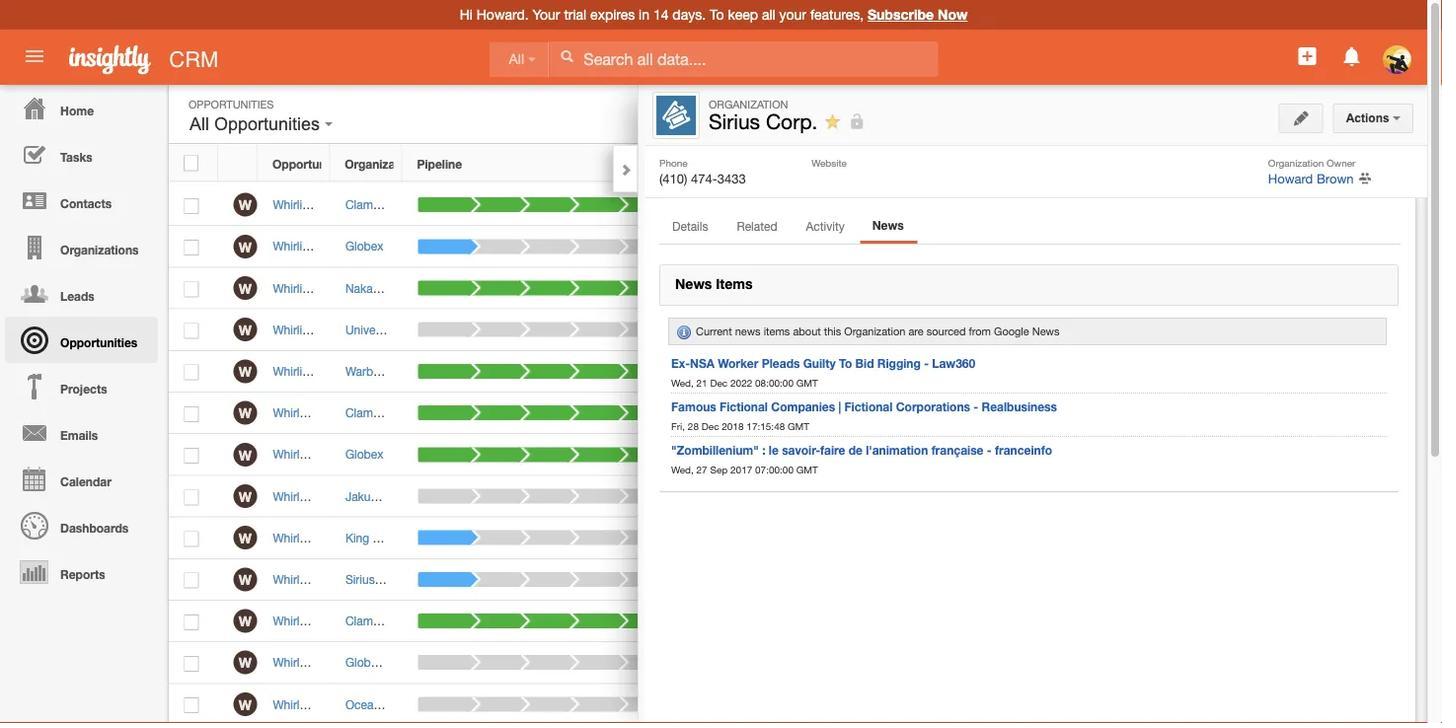 Task type: locate. For each thing, give the bounding box(es) containing it.
wed, for "zombillenium"
[[671, 464, 694, 475]]

column header
[[881, 145, 953, 182], [953, 145, 1026, 182], [1026, 145, 1075, 182], [1075, 145, 1124, 182]]

16-nov-23 cell up guilty
[[748, 310, 882, 351]]

16-nov-23 cell for howard brown usd $‎110,000.00
[[748, 310, 882, 351]]

16-nov-23 down 07:00:00
[[764, 490, 820, 503]]

4 usd from the top
[[969, 365, 994, 378]]

0 vertical spatial globex link
[[345, 240, 383, 253]]

3 whirlwinder from the top
[[273, 490, 335, 503]]

23 left faire
[[807, 448, 820, 462]]

3 whirlybird from the top
[[273, 698, 326, 712]]

organization owner
[[1268, 157, 1356, 168]]

howard brown usd $‎500,000.00
[[897, 490, 1063, 503]]

1 horizontal spatial katherine
[[527, 614, 578, 628]]

sirius up 3433
[[709, 110, 760, 134]]

23 down savoir-
[[807, 490, 820, 503]]

famous fictional companies | fictional corporations - realbusiness fri, 28 dec 2018 17:15:48 gmt
[[671, 400, 1057, 432]]

4 whirlwinder from the top
[[273, 531, 335, 545]]

globex link up jakubowski llc
[[345, 448, 383, 462]]

g990 for university of northumbria
[[322, 323, 351, 337]]

brown down the sourced
[[942, 365, 976, 378]]

organization left pipeline
[[345, 157, 417, 171]]

albert
[[411, 240, 442, 253], [426, 448, 457, 462]]

globex link for x520
[[345, 448, 383, 462]]

ex-nsa worker pleads guilty to bid rigging - law360 wed, 21 dec 2022 08:00:00 gmt
[[671, 356, 975, 388]]

all inside button
[[190, 114, 209, 134]]

0 vertical spatial katherine
[[527, 614, 578, 628]]

g550 down globex, spain link
[[329, 698, 358, 712]]

0 vertical spatial whirlybird
[[273, 614, 326, 628]]

howard.
[[477, 6, 529, 23]]

16-nov-23 cell
[[748, 310, 882, 351], [748, 476, 882, 518]]

0 vertical spatial all
[[509, 52, 524, 67]]

0 vertical spatial $‎300,000.00
[[997, 198, 1063, 212]]

notifications image
[[1340, 44, 1364, 68]]

details
[[672, 219, 708, 233]]

0 horizontal spatial uk
[[466, 406, 482, 420]]

news
[[872, 218, 904, 232], [675, 276, 712, 292], [1032, 325, 1060, 338]]

7 w row from the top
[[169, 435, 1125, 476]]

2 northumbria from the left
[[431, 323, 497, 337]]

brown for singapore
[[942, 198, 976, 212]]

16- right the 2022
[[764, 365, 781, 378]]

navigation containing home
[[0, 85, 158, 595]]

3 w row from the top
[[169, 268, 1125, 310]]

16-dec-23 cell for uk
[[748, 393, 882, 435]]

g550 up "oceanic airlines" at the left
[[329, 656, 358, 670]]

wed, for ex-
[[671, 377, 694, 388]]

1 horizontal spatial of
[[417, 323, 428, 337]]

corp.
[[766, 110, 818, 134], [442, 281, 471, 295], [458, 281, 488, 295], [378, 573, 408, 587], [409, 573, 439, 587], [463, 614, 492, 628], [486, 614, 516, 628]]

brown down française
[[942, 490, 976, 503]]

1 vertical spatial g550
[[329, 656, 358, 670]]

brown for mills
[[942, 365, 976, 378]]

$‎300,000.00 for whirligig g990 - warbucks industries - roger mills
[[997, 365, 1063, 378]]

1 howard brown usd $‎300,000.00 from the top
[[897, 198, 1063, 212]]

news for news
[[872, 218, 904, 232]]

globex link up the nakatomi trading corp. link
[[345, 240, 383, 253]]

2 16-dec-23 from the top
[[764, 365, 820, 378]]

pleads
[[762, 356, 800, 370]]

0 horizontal spatial of
[[401, 323, 411, 337]]

whirlwinder for whirlwinder x520 - sirius corp. - tina martin
[[273, 573, 335, 587]]

0 horizontal spatial llc
[[411, 490, 433, 503]]

sample_data link
[[1158, 342, 1222, 362]]

whirlybird
[[273, 614, 326, 628], [273, 656, 326, 670], [273, 698, 326, 712]]

lee for whirligig g990 - globex - albert lee
[[446, 240, 465, 253]]

w for whirlwinder x520 - king group - chris chen
[[239, 530, 252, 547]]

1 16-dec-23 from the top
[[764, 198, 820, 212]]

2 vertical spatial gmt
[[796, 464, 818, 475]]

6 w link from the top
[[233, 401, 257, 425]]

howard up rigging
[[897, 323, 938, 337]]

opportunities down crm
[[214, 114, 320, 134]]

- inside "zombillenium" : le savoir-faire de l'animation française - franceinfo wed, 27 sep 2017 07:00:00 gmt
[[987, 443, 992, 457]]

3 x520 from the top
[[338, 490, 365, 503]]

1 horizontal spatial uk
[[497, 406, 514, 420]]

1 vertical spatial lee
[[460, 448, 480, 462]]

all down howard.
[[509, 52, 524, 67]]

16- down 07:00:00
[[764, 490, 781, 503]]

w row
[[169, 185, 1125, 226], [169, 226, 1125, 268], [169, 268, 1125, 310], [169, 310, 1125, 351], [169, 351, 1125, 393], [169, 393, 1125, 435], [169, 435, 1125, 476], [169, 476, 1125, 518], [169, 518, 1125, 559], [169, 559, 1125, 601], [169, 601, 1125, 643], [169, 643, 1125, 684], [169, 684, 1125, 724]]

w link for whirligig g990 - university of northumbria - paula oliver
[[233, 318, 257, 342]]

usd for uk
[[969, 406, 994, 420]]

whirlwinder
[[273, 406, 335, 420], [273, 448, 335, 462], [273, 490, 335, 503], [273, 531, 335, 545], [273, 573, 335, 587]]

leads link
[[5, 270, 158, 317]]

lang
[[582, 198, 608, 212]]

16- for mills
[[764, 365, 781, 378]]

23 right the 23-
[[807, 698, 820, 712]]

0 vertical spatial usd $‎300,000.00 cell
[[954, 185, 1063, 226]]

16- up 07:00:00
[[764, 448, 781, 462]]

howard brown usd $‎300,000.00 down from
[[897, 365, 1063, 378]]

0 horizontal spatial opportunity
[[1138, 313, 1217, 326]]

w link for whirlwinder x520 - clampett oil and gas, uk - nicholas flores
[[233, 401, 257, 425]]

jakubowski llc link
[[345, 490, 433, 503]]

hi
[[460, 6, 473, 23]]

23 for mills
[[807, 365, 820, 378]]

howard up l'animation
[[897, 406, 938, 420]]

lee down whirligig g990 - clampett oil and gas, singapore - aaron lang link
[[446, 240, 465, 253]]

2 king from the left
[[377, 531, 401, 545]]

1 w link from the top
[[233, 193, 257, 217]]

2 follow image from the top
[[1042, 446, 1061, 465]]

0 horizontal spatial news
[[675, 276, 712, 292]]

0 vertical spatial 16-nov-23 cell
[[748, 310, 882, 351]]

cell
[[748, 268, 882, 310], [882, 268, 954, 310], [954, 268, 1027, 310], [1076, 268, 1125, 310], [1076, 351, 1125, 393], [1076, 393, 1125, 435], [1076, 435, 1125, 476], [748, 518, 882, 559], [882, 518, 954, 559], [954, 518, 1027, 559], [1076, 518, 1125, 559], [748, 559, 882, 601], [882, 559, 954, 601], [954, 559, 1027, 601], [1076, 559, 1125, 601], [748, 601, 882, 643], [882, 601, 954, 643], [954, 601, 1027, 643], [1076, 601, 1125, 643], [748, 643, 882, 684], [882, 643, 954, 684], [954, 643, 1027, 684], [1076, 643, 1125, 684]]

2 airlines from the left
[[416, 698, 455, 712]]

1 dec- from the top
[[781, 198, 807, 212]]

3 g550 from the top
[[329, 698, 358, 712]]

whirligig for whirligig g990 - university of northumbria - paula oliver
[[273, 323, 319, 337]]

1 g550 from the top
[[329, 614, 358, 628]]

4 23 from the top
[[807, 365, 820, 378]]

llc left jason in the left bottom of the page
[[443, 490, 464, 503]]

23 left this
[[807, 323, 820, 337]]

12 w link from the top
[[233, 651, 257, 675]]

1 vertical spatial globex link
[[345, 448, 383, 462]]

university of northumbria link
[[345, 323, 481, 337]]

dec right 28
[[702, 421, 719, 432]]

3 follow image from the top
[[1042, 322, 1061, 340]]

6 w from the top
[[239, 405, 252, 422]]

1 horizontal spatial fictional
[[845, 400, 893, 414]]

katherine left warren
[[527, 614, 578, 628]]

1 vertical spatial all
[[190, 114, 209, 134]]

3 usd from the top
[[969, 323, 994, 337]]

2 16- from the top
[[764, 323, 781, 337]]

howard down corporations
[[897, 448, 938, 462]]

nakatomi trading corp.
[[345, 281, 471, 295]]

ex-nsa worker pleads guilty to bid rigging - law360 link
[[671, 356, 975, 370]]

0 vertical spatial your
[[533, 6, 560, 23]]

x520 up whirlwinder x520 - globex - albert lee at the bottom left of the page
[[338, 406, 365, 420]]

wed, left 27
[[671, 464, 694, 475]]

whirligig for whirligig g990 - clampett oil and gas, singapore - aaron lang
[[273, 198, 319, 212]]

uk left nicholas
[[497, 406, 514, 420]]

nov- for howard brown usd $‎500,000.00
[[781, 490, 807, 503]]

2 horizontal spatial news
[[1032, 325, 1060, 338]]

2 usd $‎300,000.00 cell from the top
[[954, 351, 1063, 393]]

4 g990 from the top
[[322, 323, 351, 337]]

g550
[[329, 614, 358, 628], [329, 656, 358, 670], [329, 698, 358, 712]]

5 w link from the top
[[233, 360, 257, 383]]

16-dec-23 cell for singapore
[[748, 185, 882, 226]]

1 vertical spatial 16-nov-23 cell
[[748, 476, 882, 518]]

all opportunities button
[[185, 110, 338, 139]]

(410)
[[659, 171, 687, 186]]

23 for paula
[[807, 323, 820, 337]]

university of northumbria
[[345, 323, 481, 337]]

5 x520 from the top
[[338, 573, 365, 587]]

1 horizontal spatial king
[[377, 531, 401, 545]]

2 whirligig from the top
[[273, 240, 319, 253]]

2 g990 from the top
[[322, 240, 351, 253]]

mark
[[466, 698, 493, 712]]

usd $‎180,000.00 cell
[[954, 226, 1063, 268]]

w link for whirligig g990 - warbucks industries - roger mills
[[233, 360, 257, 383]]

usd $‎300,000.00 cell up $‎180,000.00
[[954, 185, 1063, 226]]

7 w link from the top
[[233, 443, 257, 467]]

1 vertical spatial opportunity
[[1138, 313, 1217, 326]]

17:15:48
[[747, 421, 785, 432]]

whirligig g990 - university of northumbria - paula oliver
[[273, 323, 572, 337]]

0 vertical spatial albert
[[411, 240, 442, 253]]

g990 down whirligig g990 - globex - albert lee
[[322, 281, 351, 295]]

howard brown usd $‎300,000.00 for whirligig g990 - clampett oil and gas, singapore - aaron lang
[[897, 198, 1063, 212]]

whirlwinder x520 - jakubowski llc - jason castillo link
[[273, 490, 560, 503]]

1 vertical spatial howard brown cell
[[882, 684, 976, 724]]

navigation
[[0, 85, 158, 595]]

0 vertical spatial 16-nov-23
[[764, 323, 820, 337]]

5 follow image from the top
[[1042, 405, 1061, 424]]

clampett oil and gas corp.
[[345, 614, 492, 628]]

usd $‎300,000.00 cell up realbusiness
[[954, 351, 1063, 393]]

23-
[[764, 698, 781, 712]]

1 horizontal spatial gas
[[462, 614, 483, 628]]

0 vertical spatial lee
[[446, 240, 465, 253]]

whirligig for whirligig g990 - nakatomi trading corp. - samantha wright
[[273, 281, 319, 295]]

opportunities link
[[5, 317, 158, 363]]

show sidebar image
[[1190, 107, 1204, 120]]

:
[[762, 443, 766, 457]]

this
[[824, 325, 841, 338]]

1 horizontal spatial all
[[509, 52, 524, 67]]

w for whirlwinder x520 - globex - albert lee
[[239, 447, 252, 463]]

2 vertical spatial whirlybird
[[273, 698, 326, 712]]

clampett up whirligig g990 - globex - albert lee
[[345, 198, 394, 212]]

gmt inside famous fictional companies | fictional corporations - realbusiness fri, 28 dec 2018 17:15:48 gmt
[[788, 421, 810, 432]]

5 g990 from the top
[[322, 365, 351, 378]]

opportunity right new
[[1277, 107, 1345, 120]]

16-nov-23 up the "pleads"
[[764, 323, 820, 337]]

howard brown
[[1268, 171, 1354, 186]]

1 vertical spatial your
[[1138, 260, 1170, 272]]

howard for castillo
[[897, 490, 938, 503]]

chevron right image
[[619, 163, 633, 177]]

2 horizontal spatial sirius
[[709, 110, 760, 134]]

$‎300,000.00 up $‎180,000.00
[[997, 198, 1063, 212]]

g990 up nakatomi trading corp. at left top
[[322, 240, 351, 253]]

1 vertical spatial albert
[[426, 448, 457, 462]]

industries
[[402, 365, 453, 378], [418, 365, 470, 378]]

opportunity up sample_data
[[1138, 313, 1217, 326]]

howard brown link for usd $‎300,000.00
[[897, 365, 976, 378]]

1 vertical spatial $‎300,000.00
[[997, 365, 1063, 378]]

1 follow image from the top
[[1042, 280, 1061, 299]]

howard for paula
[[897, 323, 938, 337]]

fictional
[[720, 400, 768, 414], [845, 400, 893, 414]]

0 horizontal spatial to
[[710, 6, 724, 23]]

organization down search all data.... text box
[[709, 98, 788, 111]]

trading up whirligig g990 - university of northumbria - paula oliver
[[399, 281, 438, 295]]

usd $‎300,000.00 cell
[[954, 185, 1063, 226], [954, 351, 1063, 393]]

0 vertical spatial dec
[[710, 377, 728, 388]]

s
[[1142, 345, 1149, 358]]

23 left "|"
[[807, 406, 820, 420]]

your left trial
[[533, 6, 560, 23]]

whirlybird for whirlybird g550 - globex, spain - katherine reyes
[[273, 656, 326, 670]]

16-nov-23 cell for howard brown usd $‎500,000.00
[[748, 476, 882, 518]]

phone (410) 474-3433
[[659, 157, 746, 186]]

2 vertical spatial news
[[1032, 325, 1060, 338]]

globex,
[[345, 656, 387, 670], [369, 656, 410, 670]]

airlines
[[392, 698, 431, 712], [416, 698, 455, 712]]

king down jakubowski llc link in the bottom of the page
[[377, 531, 401, 545]]

1 nov- from the top
[[781, 240, 807, 253]]

1 horizontal spatial to
[[839, 356, 852, 370]]

x520 down king group link
[[338, 573, 365, 587]]

howard brown usd $‎190,000.00
[[897, 698, 1063, 712]]

opportunities inside button
[[214, 114, 320, 134]]

$‎300,000.00 up realbusiness
[[997, 365, 1063, 378]]

0 vertical spatial g550
[[329, 614, 358, 628]]

4 follow image from the top
[[1042, 613, 1061, 632]]

howard for uk
[[897, 406, 938, 420]]

follow image for uk
[[1042, 405, 1061, 424]]

corporations
[[896, 400, 970, 414]]

1 vertical spatial 16-nov-23
[[764, 490, 820, 503]]

0 vertical spatial howard brown cell
[[882, 185, 976, 226]]

dec
[[710, 377, 728, 388], [702, 421, 719, 432]]

0 vertical spatial wed,
[[671, 377, 694, 388]]

1 vertical spatial whirlybird
[[273, 656, 326, 670]]

2 16-nov-23 cell from the top
[[748, 476, 882, 518]]

howard brown cell
[[882, 185, 976, 226], [882, 684, 976, 724]]

spain
[[390, 656, 420, 670], [414, 656, 444, 670]]

16-dec-23 for uk
[[764, 406, 820, 420]]

16- for singapore
[[764, 198, 781, 212]]

dashboards
[[60, 521, 129, 535]]

news right the activity on the right of page
[[872, 218, 904, 232]]

gmt inside the ex-nsa worker pleads guilty to bid rigging - law360 wed, 21 dec 2022 08:00:00 gmt
[[796, 377, 818, 388]]

2 16-nov-23 from the top
[[764, 490, 820, 503]]

row group containing w
[[169, 185, 1125, 724]]

1 horizontal spatial sirius corp.
[[709, 110, 818, 134]]

0 horizontal spatial king
[[345, 531, 369, 545]]

sourced
[[927, 325, 966, 338]]

2 globex link from the top
[[345, 448, 383, 462]]

wed, inside the ex-nsa worker pleads guilty to bid rigging - law360 wed, 21 dec 2022 08:00:00 gmt
[[671, 377, 694, 388]]

g990 down university of northumbria
[[322, 365, 351, 378]]

brown down owner
[[1317, 171, 1354, 186]]

clampett oil and gas corp. link
[[345, 614, 492, 628]]

actions
[[1346, 112, 1393, 125]]

0 horizontal spatial all
[[190, 114, 209, 134]]

news link
[[860, 213, 916, 241]]

jakubowski up the 'whirlwinder x520 - king group - chris chen' link at the bottom of the page
[[377, 490, 439, 503]]

1 vertical spatial wed,
[[671, 464, 694, 475]]

2 nov- from the top
[[781, 323, 807, 337]]

3 g990 from the top
[[322, 281, 351, 295]]

nov- for howard brown usd $‎190,000.00
[[781, 698, 807, 712]]

2 w from the top
[[239, 239, 252, 255]]

dec inside famous fictional companies | fictional corporations - realbusiness fri, 28 dec 2018 17:15:48 gmt
[[702, 421, 719, 432]]

3 w from the top
[[239, 280, 252, 297]]

x520 up sirius corp. link
[[338, 531, 365, 545]]

sirius down whirlwinder x520 - king group - chris chen
[[377, 573, 406, 587]]

2 w link from the top
[[233, 235, 257, 258]]

6 16- from the top
[[764, 490, 781, 503]]

your down export
[[1138, 260, 1170, 272]]

organization for organization
[[709, 98, 788, 111]]

usd left the $‎190,000.00
[[969, 698, 994, 712]]

organization pipeline
[[345, 157, 462, 171]]

w for whirligig g990 - warbucks industries - roger mills
[[239, 364, 252, 380]]

fictional up 2018
[[720, 400, 768, 414]]

1 horizontal spatial news
[[872, 218, 904, 232]]

close
[[815, 157, 848, 171]]

16- up 17:15:48
[[764, 406, 781, 420]]

clampett oil and gas, uk link
[[345, 406, 482, 420]]

0 vertical spatial sirius corp.
[[709, 110, 818, 134]]

group
[[373, 531, 406, 545], [404, 531, 437, 545]]

whirlybird for whirlybird g550 - oceanic airlines - mark sakda
[[273, 698, 326, 712]]

usd $‎300,000.00 cell for whirligig g990 - warbucks industries - roger mills
[[954, 351, 1063, 393]]

king up sirius corp. link
[[345, 531, 369, 545]]

0 vertical spatial to
[[710, 6, 724, 23]]

0 vertical spatial news
[[872, 218, 904, 232]]

0 vertical spatial opportunity
[[1277, 107, 1345, 120]]

2 $‎300,000.00 from the top
[[997, 365, 1063, 378]]

0 vertical spatial gmt
[[796, 377, 818, 388]]

howard brown cell for howard brown usd $‎300,000.00
[[882, 185, 976, 226]]

1 vertical spatial dec
[[702, 421, 719, 432]]

8 follow image from the top
[[1042, 655, 1061, 673]]

whirligig for whirligig g990 - warbucks industries - roger mills
[[273, 365, 319, 378]]

nakatomi down 'whirligig g990 - globex - albert lee' link
[[362, 281, 412, 295]]

2 16-dec-23 cell from the top
[[748, 351, 882, 393]]

7 23 from the top
[[807, 490, 820, 503]]

1 whirlwinder from the top
[[273, 406, 335, 420]]

news inside news link
[[872, 218, 904, 232]]

howard brown usd $‎300,000.00 up howard brown usd $‎180,000.00
[[897, 198, 1063, 212]]

gmt inside "zombillenium" : le savoir-faire de l'animation française - franceinfo wed, 27 sep 2017 07:00:00 gmt
[[796, 464, 818, 475]]

nakatomi down whirligig g990 - globex - albert lee
[[345, 281, 396, 295]]

6 w row from the top
[[169, 393, 1125, 435]]

1 horizontal spatial llc
[[443, 490, 464, 503]]

nakatomi
[[345, 281, 396, 295], [362, 281, 412, 295]]

howard
[[1268, 171, 1313, 186], [897, 198, 938, 212], [897, 240, 938, 253], [897, 323, 938, 337], [897, 365, 938, 378], [897, 406, 938, 420], [897, 448, 938, 462], [897, 490, 938, 503], [897, 698, 938, 712]]

1 vertical spatial katherine
[[455, 656, 506, 670]]

whirlwinder x520 - jakubowski llc - jason castillo
[[273, 490, 550, 503]]

3 column header from the left
[[1026, 145, 1075, 182]]

change record owner image
[[1359, 170, 1372, 188]]

related link
[[724, 213, 790, 243]]

0 horizontal spatial gas
[[438, 614, 459, 628]]

spain up "whirlybird g550 - oceanic airlines - mark sakda" link
[[390, 656, 420, 670]]

nov- inside cell
[[781, 698, 807, 712]]

gmt down guilty
[[796, 377, 818, 388]]

whirligig g990 - warbucks industries - roger mills
[[273, 365, 540, 378]]

16-dec-23 cell
[[748, 185, 882, 226], [748, 351, 882, 393], [748, 393, 882, 435], [748, 435, 882, 476]]

g990 up whirligig g990 - globex - albert lee
[[322, 198, 351, 212]]

8 23 from the top
[[807, 698, 820, 712]]

organization for organization owner
[[1268, 157, 1324, 168]]

howard brown link for usd $‎500,000.00
[[897, 490, 976, 503]]

globex link
[[345, 240, 383, 253], [345, 448, 383, 462]]

g550 down sirius corp. link
[[329, 614, 358, 628]]

brown up howard brown usd $‎180,000.00
[[942, 198, 976, 212]]

usd left $‎180,000.00
[[969, 240, 994, 253]]

16- right news
[[764, 323, 781, 337]]

howard up news link
[[897, 198, 938, 212]]

whirlwinder for whirlwinder x520 - king group - chris chen
[[273, 531, 335, 545]]

1 nakatomi from the left
[[345, 281, 396, 295]]

forecast close date
[[763, 157, 878, 171]]

brown left the $‎190,000.00
[[942, 698, 976, 712]]

warbucks
[[345, 365, 398, 378], [362, 365, 415, 378]]

usd up howard brown usd $‎332,000.00
[[969, 406, 994, 420]]

howard brown link down organization owner
[[1268, 171, 1354, 186]]

oceanic
[[345, 698, 389, 712], [369, 698, 413, 712]]

g550 for clampett
[[329, 614, 358, 628]]

clampett oil and gas, singapore link
[[345, 198, 520, 212]]

row
[[169, 145, 1124, 182]]

gmt down savoir-
[[796, 464, 818, 475]]

None checkbox
[[184, 155, 198, 171], [184, 282, 199, 297], [184, 365, 199, 381], [184, 490, 199, 506], [184, 573, 199, 589], [184, 615, 199, 631], [184, 698, 199, 714], [184, 155, 198, 171], [184, 282, 199, 297], [184, 365, 199, 381], [184, 490, 199, 506], [184, 573, 199, 589], [184, 615, 199, 631], [184, 698, 199, 714]]

5 16- from the top
[[764, 448, 781, 462]]

10 w link from the top
[[233, 568, 257, 592]]

sirius down king group link
[[345, 573, 375, 587]]

1 vertical spatial gmt
[[788, 421, 810, 432]]

x520 for clampett oil and gas, uk
[[338, 406, 365, 420]]

1 northumbria from the left
[[415, 323, 481, 337]]

3 w link from the top
[[233, 276, 257, 300]]

howard brown link for usd $‎180,000.00
[[897, 240, 976, 253]]

x520 up king group link
[[338, 490, 365, 503]]

5 23 from the top
[[807, 406, 820, 420]]

1 vertical spatial to
[[839, 356, 852, 370]]

w link for whirlybird g550 - clampett oil and gas corp. - katherine warren
[[233, 610, 257, 633]]

1 vertical spatial usd $‎300,000.00 cell
[[954, 351, 1063, 393]]

brown up howard brown usd $‎500,000.00
[[942, 448, 976, 462]]

23 inside cell
[[807, 698, 820, 712]]

4 16-dec-23 cell from the top
[[748, 435, 882, 476]]

opportunities up imports
[[1193, 235, 1265, 249]]

w for whirligig g990 - university of northumbria - paula oliver
[[239, 322, 252, 338]]

howard brown link up française
[[897, 406, 976, 420]]

23-nov-23
[[764, 698, 820, 712]]

1 vertical spatial news
[[675, 276, 712, 292]]

1 16-nov-23 cell from the top
[[748, 310, 882, 351]]

whirligig for whirligig g990 - globex - albert lee
[[273, 240, 319, 253]]

brown
[[1317, 171, 1354, 186], [942, 198, 976, 212], [942, 240, 976, 253], [942, 323, 976, 337], [942, 365, 976, 378], [942, 406, 976, 420], [942, 448, 976, 462], [942, 490, 976, 503], [942, 698, 976, 712]]

howard brown link down française
[[897, 490, 976, 503]]

6 follow image from the top
[[1042, 530, 1061, 549]]

dec inside the ex-nsa worker pleads guilty to bid rigging - law360 wed, 21 dec 2022 08:00:00 gmt
[[710, 377, 728, 388]]

katherine up "mark"
[[455, 656, 506, 670]]

2018
[[722, 421, 744, 432]]

howard brown link
[[1268, 171, 1354, 186], [897, 240, 976, 253], [897, 323, 976, 337], [897, 365, 976, 378], [897, 406, 976, 420], [897, 448, 976, 462], [897, 490, 976, 503]]

5 w from the top
[[239, 364, 252, 380]]

1 g990 from the top
[[322, 198, 351, 212]]

g990 for clampett oil and gas, singapore
[[322, 198, 351, 212]]

subscribe now link
[[868, 6, 968, 23]]

w for whirlwinder x520 - clampett oil and gas, uk - nicholas flores
[[239, 405, 252, 422]]

0 horizontal spatial your
[[533, 6, 560, 23]]

16-dec-23 for mills
[[764, 365, 820, 378]]

0 horizontal spatial fictional
[[720, 400, 768, 414]]

6 23 from the top
[[807, 448, 820, 462]]

2 g550 from the top
[[329, 656, 358, 670]]

howard for mills
[[897, 365, 938, 378]]

23
[[807, 198, 820, 212], [807, 240, 820, 253], [807, 323, 820, 337], [807, 365, 820, 378], [807, 406, 820, 420], [807, 448, 820, 462], [807, 490, 820, 503], [807, 698, 820, 712]]

23 for uk
[[807, 406, 820, 420]]

follow image for $‎190,000.00
[[1042, 696, 1061, 715]]

0 horizontal spatial sirius corp.
[[345, 573, 408, 587]]

follow image
[[1042, 197, 1061, 215], [1042, 238, 1061, 257], [1042, 322, 1061, 340], [1042, 363, 1061, 382], [1042, 405, 1061, 424], [1042, 530, 1061, 549], [1042, 571, 1061, 590], [1042, 655, 1061, 673]]

nov-
[[781, 240, 807, 253], [781, 323, 807, 337], [781, 490, 807, 503], [781, 698, 807, 712]]

all for all
[[509, 52, 524, 67]]

emails link
[[5, 410, 158, 456]]

from
[[969, 325, 991, 338]]

wed, inside "zombillenium" : le savoir-faire de l'animation française - franceinfo wed, 27 sep 2017 07:00:00 gmt
[[671, 464, 694, 475]]

1 globex link from the top
[[345, 240, 383, 253]]

1 usd from the top
[[969, 198, 994, 212]]

airlines left "mark"
[[416, 698, 455, 712]]

howard brown link for usd $‎332,000.00
[[897, 448, 976, 462]]

16-nov-23 cell down savoir-
[[748, 476, 882, 518]]

organization image
[[656, 96, 696, 135]]

1 vertical spatial howard brown usd $‎300,000.00
[[897, 365, 1063, 378]]

lee for whirlwinder x520 - globex - albert lee
[[460, 448, 480, 462]]

katherine
[[527, 614, 578, 628], [455, 656, 506, 670]]

group left chris
[[404, 531, 437, 545]]

to left bid
[[839, 356, 852, 370]]

usd for castillo
[[969, 490, 994, 503]]

wed, left 21
[[671, 377, 694, 388]]

1 uk from the left
[[466, 406, 482, 420]]

martin
[[476, 573, 509, 587]]

4 nov- from the top
[[781, 698, 807, 712]]

x520 for king group
[[338, 531, 365, 545]]

leads
[[60, 289, 95, 303]]

howard up corporations
[[897, 365, 938, 378]]

0 vertical spatial howard brown usd $‎300,000.00
[[897, 198, 1063, 212]]

industries down whirligig g990 - university of northumbria - paula oliver link
[[402, 365, 453, 378]]

sirius
[[709, 110, 760, 134], [345, 573, 375, 587], [377, 573, 406, 587]]

all opportunities
[[190, 114, 325, 134]]

howard brown link up law360 at right
[[897, 323, 976, 337]]

howard up are
[[897, 240, 938, 253]]

fictional right "|"
[[845, 400, 893, 414]]

row group
[[169, 185, 1125, 724]]

2 vertical spatial g550
[[329, 698, 358, 712]]

follow image
[[1042, 280, 1061, 299], [1042, 446, 1061, 465], [1042, 488, 1061, 507], [1042, 613, 1061, 632], [1042, 696, 1061, 715]]

1 llc from the left
[[411, 490, 433, 503]]

follow image for chen
[[1042, 530, 1061, 549]]

23 down the activity on the right of page
[[807, 240, 820, 253]]

warbucks industries
[[345, 365, 453, 378]]

organization inside row
[[345, 157, 417, 171]]

export
[[1155, 235, 1190, 249]]

1 jakubowski from the left
[[345, 490, 408, 503]]

7 usd from the top
[[969, 490, 994, 503]]

5 follow image from the top
[[1042, 696, 1061, 715]]

news left 'items'
[[675, 276, 712, 292]]

to left keep
[[710, 6, 724, 23]]

group down jakubowski llc link in the bottom of the page
[[373, 531, 406, 545]]

0 horizontal spatial katherine
[[455, 656, 506, 670]]

None checkbox
[[184, 198, 199, 214], [184, 240, 199, 256], [184, 323, 199, 339], [184, 407, 199, 422], [184, 448, 199, 464], [184, 532, 199, 547], [184, 657, 199, 672], [184, 198, 199, 214], [184, 240, 199, 256], [184, 323, 199, 339], [184, 407, 199, 422], [184, 448, 199, 464], [184, 532, 199, 547], [184, 657, 199, 672]]

follow image for $‎500,000.00
[[1042, 488, 1061, 507]]

1 fictional from the left
[[720, 400, 768, 414]]

g990 up warbucks industries
[[322, 323, 351, 337]]



Task type: describe. For each thing, give the bounding box(es) containing it.
whirlwinder for whirlwinder x520 - jakubowski llc - jason castillo
[[273, 490, 335, 503]]

dec- for singapore
[[781, 198, 807, 212]]

$‎200,000.00
[[997, 406, 1063, 420]]

companies
[[771, 400, 835, 414]]

2 follow image from the top
[[1042, 238, 1061, 257]]

news for news items
[[675, 276, 712, 292]]

whirligig g990 - globex - albert lee
[[273, 240, 465, 253]]

rigging
[[877, 356, 921, 370]]

hi howard. your trial expires in 14 days. to keep all your features, subscribe now
[[460, 6, 968, 23]]

usd $‎300,000.00 cell for whirligig g990 - clampett oil and gas, singapore - aaron lang
[[954, 185, 1063, 226]]

whirlwinder x520 - globex - albert lee
[[273, 448, 480, 462]]

2 23 from the top
[[807, 240, 820, 253]]

your recent imports
[[1138, 260, 1271, 272]]

4 16-dec-23 from the top
[[764, 448, 820, 462]]

1 globex, from the left
[[345, 656, 387, 670]]

brown left $‎180,000.00
[[942, 240, 976, 253]]

white image
[[560, 49, 574, 63]]

whirlwinder x520 - sirius corp. - tina martin
[[273, 573, 509, 587]]

follow image for $‎332,000.00
[[1042, 446, 1061, 465]]

$‎110,000.00
[[997, 323, 1063, 337]]

famous fictional companies | fictional corporations - realbusiness link
[[671, 400, 1057, 414]]

1 group from the left
[[373, 531, 406, 545]]

23-nov-23 cell
[[748, 684, 882, 724]]

follow image for mills
[[1042, 363, 1061, 382]]

$‎300,000.00 for whirligig g990 - clampett oil and gas, singapore - aaron lang
[[997, 198, 1063, 212]]

your
[[779, 6, 807, 23]]

nov- for howard brown usd $‎110,000.00
[[781, 323, 807, 337]]

x520 for sirius corp.
[[338, 573, 365, 587]]

w link for whirlwinder x520 - jakubowski llc - jason castillo
[[233, 485, 257, 508]]

new opportunity
[[1249, 107, 1345, 120]]

nicholas
[[525, 406, 571, 420]]

features,
[[810, 6, 864, 23]]

française
[[932, 443, 984, 457]]

gmt for pleads
[[796, 377, 818, 388]]

usd for paula
[[969, 323, 994, 337]]

2 university from the left
[[362, 323, 414, 337]]

about
[[793, 325, 821, 338]]

reports
[[60, 568, 105, 581]]

1 spain from the left
[[390, 656, 420, 670]]

16-nov-23 for howard brown usd $‎110,000.00
[[764, 323, 820, 337]]

export opportunities and notes
[[1152, 235, 1325, 249]]

1 horizontal spatial sirius
[[377, 573, 406, 587]]

13 w row from the top
[[169, 684, 1125, 724]]

howard brown link for usd $‎110,000.00
[[897, 323, 976, 337]]

11 w row from the top
[[169, 601, 1125, 643]]

usd for singapore
[[969, 198, 994, 212]]

8 w row from the top
[[169, 476, 1125, 518]]

w link for whirlwinder x520 - king group - chris chen
[[233, 526, 257, 550]]

4 column header from the left
[[1075, 145, 1124, 182]]

brown for castillo
[[942, 490, 976, 503]]

to inside the ex-nsa worker pleads guilty to bid rigging - law360 wed, 21 dec 2022 08:00:00 gmt
[[839, 356, 852, 370]]

organizations link
[[5, 224, 158, 270]]

2 gas from the left
[[462, 614, 483, 628]]

0 horizontal spatial sirius
[[345, 573, 375, 587]]

row containing organization
[[169, 145, 1124, 182]]

15-
[[764, 240, 781, 253]]

1 industries from the left
[[402, 365, 453, 378]]

news items
[[675, 276, 753, 292]]

usd $‎332,000.00 cell
[[954, 435, 1063, 476]]

23 for sakda
[[807, 698, 820, 712]]

9 w row from the top
[[169, 518, 1125, 559]]

whirlybird g550 - oceanic airlines - mark sakda
[[273, 698, 529, 712]]

tasks
[[60, 150, 93, 164]]

2 trading from the left
[[416, 281, 455, 295]]

contacts
[[60, 196, 112, 210]]

w for whirlwinder x520 - sirius corp. - tina martin
[[239, 572, 252, 588]]

1 w row from the top
[[169, 185, 1125, 226]]

opportunities up projects link
[[60, 336, 137, 349]]

2 spain from the left
[[414, 656, 444, 670]]

whirlwinder for whirlwinder x520 - clampett oil and gas, uk - nicholas flores
[[273, 406, 335, 420]]

w link for whirligig g990 - nakatomi trading corp. - samantha wright
[[233, 276, 257, 300]]

16- for uk
[[764, 406, 781, 420]]

items
[[716, 276, 753, 292]]

23 for singapore
[[807, 198, 820, 212]]

home
[[60, 104, 94, 117]]

dec- for uk
[[781, 406, 807, 420]]

4 w row from the top
[[169, 310, 1125, 351]]

g990 for warbucks industries
[[322, 365, 351, 378]]

fri,
[[671, 421, 685, 432]]

2 fictional from the left
[[845, 400, 893, 414]]

whirligig g990 - clampett oil and gas, singapore - aaron lang link
[[273, 198, 618, 212]]

de
[[849, 443, 863, 457]]

w link for whirlwinder x520 - sirius corp. - tina martin
[[233, 568, 257, 592]]

albert for whirlwinder x520 - globex - albert lee
[[426, 448, 457, 462]]

in
[[639, 6, 650, 23]]

clampett down whirlwinder x520 - sirius corp. - tina martin
[[369, 614, 418, 628]]

07:00:00
[[755, 464, 794, 475]]

subscribe
[[868, 6, 934, 23]]

w link for whirlwinder x520 - globex - albert lee
[[233, 443, 257, 467]]

follow image for singapore
[[1042, 197, 1061, 215]]

16- for castillo
[[764, 490, 781, 503]]

globex, spain link
[[345, 656, 420, 670]]

organization for organization pipeline
[[345, 157, 417, 171]]

guilty
[[803, 356, 836, 370]]

21
[[697, 377, 707, 388]]

details link
[[659, 213, 721, 243]]

w for whirlybird g550 - globex, spain - katherine reyes
[[239, 655, 252, 672]]

and
[[1269, 235, 1290, 249]]

1 trading from the left
[[399, 281, 438, 295]]

w for whirlybird g550 - oceanic airlines - mark sakda
[[239, 697, 252, 713]]

whirlybird for whirlybird g550 - clampett oil and gas corp. - katherine warren
[[273, 614, 326, 628]]

1 king from the left
[[345, 531, 369, 545]]

gmt for savoir-
[[796, 464, 818, 475]]

howard brown usd $‎300,000.00 for whirligig g990 - warbucks industries - roger mills
[[897, 365, 1063, 378]]

howard for singapore
[[897, 198, 938, 212]]

brown for sakda
[[942, 698, 976, 712]]

clampett oil and gas, uk
[[345, 406, 482, 420]]

g990 for nakatomi trading corp.
[[322, 281, 351, 295]]

keep
[[728, 6, 758, 23]]

whirlybird g550 - oceanic airlines - mark sakda link
[[273, 698, 539, 712]]

brown for paula
[[942, 323, 976, 337]]

nov- for howard brown usd $‎180,000.00
[[781, 240, 807, 253]]

- inside the ex-nsa worker pleads guilty to bid rigging - law360 wed, 21 dec 2022 08:00:00 gmt
[[924, 356, 929, 370]]

w link for whirlybird g550 - oceanic airlines - mark sakda
[[233, 693, 257, 717]]

sirius corp. link
[[345, 573, 408, 587]]

brown for uk
[[942, 406, 976, 420]]

2 warbucks from the left
[[362, 365, 415, 378]]

albert for whirligig g990 - globex - albert lee
[[411, 240, 442, 253]]

howard brown link for usd $‎200,000.00
[[897, 406, 976, 420]]

10 w row from the top
[[169, 559, 1125, 601]]

2 column header from the left
[[953, 145, 1026, 182]]

clampett down sirius corp. link
[[345, 614, 394, 628]]

dec- for mills
[[781, 365, 807, 378]]

howard for sakda
[[897, 698, 938, 712]]

whirlybird g550 - clampett oil and gas corp. - katherine warren
[[273, 614, 618, 628]]

clampett down warbucks industries
[[377, 406, 425, 420]]

"zombillenium" : le savoir-faire de l'animation française - franceinfo wed, 27 sep 2017 07:00:00 gmt
[[671, 443, 1052, 475]]

w for whirligig g990 - clampett oil and gas, singapore - aaron lang
[[239, 197, 252, 213]]

whirlwinder for whirlwinder x520 - globex - albert lee
[[273, 448, 335, 462]]

franceinfo
[[995, 443, 1052, 457]]

mills
[[516, 365, 540, 378]]

howard brown usd $‎332,000.00
[[897, 448, 1063, 462]]

2 w row from the top
[[169, 226, 1125, 268]]

current news items about this organization are sourced from google news
[[696, 325, 1060, 338]]

23 for castillo
[[807, 490, 820, 503]]

jason
[[476, 490, 507, 503]]

projects
[[60, 382, 107, 396]]

clampett up 'whirligig g990 - globex - albert lee' link
[[362, 198, 410, 212]]

28
[[688, 421, 699, 432]]

whirligig g990 - clampett oil and gas, singapore - aaron lang
[[273, 198, 608, 212]]

all
[[762, 6, 776, 23]]

reports link
[[5, 549, 158, 595]]

2 jakubowski from the left
[[377, 490, 439, 503]]

forecast
[[763, 157, 812, 171]]

sakda
[[496, 698, 529, 712]]

king group
[[345, 531, 406, 545]]

usd $‎200,000.00 cell
[[954, 393, 1063, 435]]

organizations
[[60, 243, 139, 257]]

all for all opportunities
[[190, 114, 209, 134]]

whirlwinder x520 - globex - albert lee link
[[273, 448, 490, 462]]

16-nov-23 for howard brown usd $‎500,000.00
[[764, 490, 820, 503]]

follow image for reyes
[[1042, 655, 1061, 673]]

16-dec-23 cell for mills
[[748, 351, 882, 393]]

g550 for oceanic
[[329, 698, 358, 712]]

2 singapore from the left
[[482, 198, 536, 212]]

1 column header from the left
[[881, 145, 953, 182]]

1 gas from the left
[[438, 614, 459, 628]]

15-nov-23 cell
[[748, 226, 882, 268]]

news
[[735, 325, 761, 338]]

usd $‎110,000.00 cell
[[954, 310, 1063, 351]]

1 warbucks from the left
[[345, 365, 398, 378]]

actions button
[[1333, 104, 1414, 133]]

google
[[994, 325, 1029, 338]]

2 nakatomi from the left
[[362, 281, 412, 295]]

usd for sakda
[[969, 698, 994, 712]]

2 globex, from the left
[[369, 656, 410, 670]]

2 uk from the left
[[497, 406, 514, 420]]

5 w row from the top
[[169, 351, 1125, 393]]

whirlwinder x520 - clampett oil and gas, uk - nicholas flores link
[[273, 406, 616, 420]]

2 llc from the left
[[443, 490, 464, 503]]

12 w row from the top
[[169, 643, 1125, 684]]

clampett oil and gas, singapore
[[345, 198, 520, 212]]

oceanic airlines link
[[345, 698, 431, 712]]

globex link for g990
[[345, 240, 383, 253]]

famous
[[671, 400, 716, 414]]

following image
[[824, 113, 842, 131]]

1 vertical spatial sirius corp.
[[345, 573, 408, 587]]

2 oceanic from the left
[[369, 698, 413, 712]]

clampett up whirlwinder x520 - globex - albert lee at the bottom left of the page
[[345, 406, 394, 420]]

14
[[653, 6, 669, 23]]

all link
[[489, 42, 549, 77]]

howard brown usd $‎110,000.00
[[897, 323, 1063, 337]]

x520 for globex
[[338, 448, 365, 462]]

oceanic airlines
[[345, 698, 431, 712]]

le
[[769, 443, 779, 457]]

usd $‎190,000.00 cell
[[954, 684, 1063, 724]]

4 dec- from the top
[[781, 448, 807, 462]]

usd for mills
[[969, 365, 994, 378]]

16-dec-23 for singapore
[[764, 198, 820, 212]]

record permissions image
[[848, 110, 866, 134]]

1 of from the left
[[401, 323, 411, 337]]

Search this list... text field
[[786, 99, 1008, 128]]

bid
[[856, 356, 874, 370]]

recent
[[1173, 260, 1217, 272]]

16- for paula
[[764, 323, 781, 337]]

organization up bid
[[844, 325, 906, 338]]

1 university from the left
[[345, 323, 398, 337]]

2 usd from the top
[[969, 240, 994, 253]]

w link for whirligig g990 - clampett oil and gas, singapore - aaron lang
[[233, 193, 257, 217]]

- inside famous fictional companies | fictional corporations - realbusiness fri, 28 dec 2018 17:15:48 gmt
[[974, 400, 979, 414]]

opportunities up all opportunities
[[189, 98, 274, 111]]

calendar
[[60, 475, 111, 489]]

g550 for globex,
[[329, 656, 358, 670]]

1 horizontal spatial your
[[1138, 260, 1170, 272]]

2 of from the left
[[417, 323, 428, 337]]

6 usd from the top
[[969, 448, 994, 462]]

expires
[[590, 6, 635, 23]]

follow image for martin
[[1042, 571, 1061, 590]]

1 oceanic from the left
[[345, 698, 389, 712]]

whirlwinder x520 - king group - chris chen
[[273, 531, 507, 545]]

2 industries from the left
[[418, 365, 470, 378]]

Search all data.... text field
[[549, 41, 938, 77]]

27
[[697, 464, 707, 475]]

l'animation
[[866, 443, 928, 457]]

w for whirligig g990 - nakatomi trading corp. - samantha wright
[[239, 280, 252, 297]]

w link for whirlybird g550 - globex, spain - katherine reyes
[[233, 651, 257, 675]]

new opportunity link
[[1236, 99, 1357, 128]]

projects link
[[5, 363, 158, 410]]

whirligig g990 - nakatomi trading corp. - samantha wright
[[273, 281, 590, 295]]

g990 for globex
[[322, 240, 351, 253]]

|
[[839, 400, 841, 414]]

w link for whirligig g990 - globex - albert lee
[[233, 235, 257, 258]]

1 singapore from the left
[[466, 198, 520, 212]]

howard down organization owner
[[1268, 171, 1313, 186]]

2 group from the left
[[404, 531, 437, 545]]

w for whirlwinder x520 - jakubowski llc - jason castillo
[[239, 489, 252, 505]]

1 airlines from the left
[[392, 698, 431, 712]]

1 horizontal spatial opportunity
[[1277, 107, 1345, 120]]

usd $‎500,000.00 cell
[[954, 476, 1063, 518]]



Task type: vqa. For each thing, say whether or not it's contained in the screenshot.


